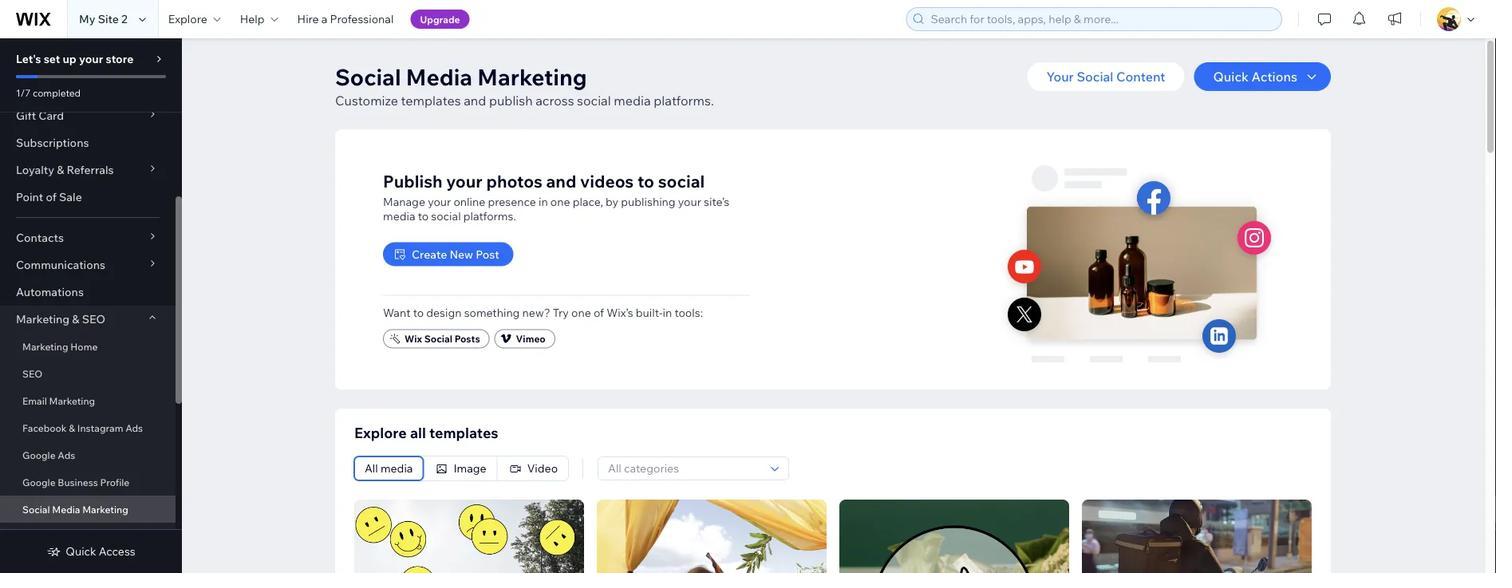 Task type: describe. For each thing, give the bounding box(es) containing it.
google for google ads
[[22, 449, 56, 461]]

1 vertical spatial of
[[594, 305, 604, 319]]

access
[[99, 544, 135, 558]]

loyalty & referrals button
[[0, 156, 176, 184]]

explore all templates
[[354, 423, 498, 441]]

quick actions
[[1214, 69, 1298, 85]]

one inside publish your photos and videos to social manage your online presence in one place, by publishing your site's media to social platforms.
[[551, 194, 570, 208]]

actions
[[1252, 69, 1298, 85]]

marketing down marketing & seo
[[22, 340, 68, 352]]

image
[[454, 461, 487, 475]]

2 vertical spatial to
[[413, 305, 424, 319]]

marketing up facebook & instagram ads
[[49, 395, 95, 407]]

communications button
[[0, 251, 176, 279]]

vimeo
[[516, 333, 546, 345]]

built-
[[636, 305, 663, 319]]

manage
[[383, 194, 425, 208]]

marketing & seo button
[[0, 306, 176, 333]]

& for loyalty
[[57, 163, 64, 177]]

google ads link
[[0, 441, 176, 469]]

subscriptions
[[16, 136, 89, 150]]

your left site's
[[678, 194, 702, 208]]

help button
[[230, 0, 288, 38]]

let's
[[16, 52, 41, 66]]

point of sale link
[[0, 184, 176, 211]]

marketing inside social media marketing customize templates and publish across social media platforms.
[[478, 63, 587, 91]]

1 vertical spatial templates
[[429, 423, 498, 441]]

video button
[[498, 457, 568, 481]]

All categories field
[[604, 457, 766, 480]]

create new post button
[[383, 242, 514, 266]]

& for facebook
[[69, 422, 75, 434]]

seo inside seo link
[[22, 368, 42, 380]]

store
[[106, 52, 134, 66]]

sale
[[59, 190, 82, 204]]

point
[[16, 190, 43, 204]]

google business profile link
[[0, 469, 176, 496]]

seo link
[[0, 360, 176, 387]]

email marketing
[[22, 395, 95, 407]]

instagram
[[77, 422, 123, 434]]

your social content button
[[1028, 62, 1185, 91]]

wix social posts button
[[383, 329, 490, 348]]

automations link
[[0, 279, 176, 306]]

1/7 completed
[[16, 87, 81, 99]]

wix's
[[607, 305, 634, 319]]

all
[[410, 423, 426, 441]]

explore for explore
[[168, 12, 207, 26]]

point of sale
[[16, 190, 82, 204]]

in inside publish your photos and videos to social manage your online presence in one place, by publishing your site's media to social platforms.
[[539, 194, 548, 208]]

tools:
[[675, 305, 703, 319]]

your left the online
[[428, 194, 451, 208]]

place,
[[573, 194, 603, 208]]

Search for tools, apps, help & more... field
[[926, 8, 1277, 30]]

hire a professional link
[[288, 0, 403, 38]]

your up the online
[[446, 171, 483, 192]]

contacts button
[[0, 224, 176, 251]]

media for social media marketing
[[52, 503, 80, 515]]

quick access button
[[47, 544, 135, 559]]

photos
[[486, 171, 543, 192]]

platforms. inside social media marketing customize templates and publish across social media platforms.
[[654, 93, 714, 109]]

google business profile
[[22, 476, 130, 488]]

1 vertical spatial to
[[418, 209, 429, 223]]

site
[[98, 12, 119, 26]]

posts
[[455, 333, 480, 345]]

content
[[1117, 69, 1166, 85]]

of inside point of sale link
[[46, 190, 57, 204]]

professional
[[330, 12, 394, 26]]

1 horizontal spatial in
[[663, 305, 672, 319]]

upgrade button
[[411, 10, 470, 29]]

create
[[412, 247, 447, 261]]

media for social media marketing customize templates and publish across social media platforms.
[[406, 63, 473, 91]]

marketing home link
[[0, 333, 176, 360]]

facebook
[[22, 422, 67, 434]]

wix
[[405, 333, 422, 345]]

your inside sidebar element
[[79, 52, 103, 66]]

and inside publish your photos and videos to social manage your online presence in one place, by publishing your site's media to social platforms.
[[546, 171, 577, 192]]

0 vertical spatial to
[[638, 171, 655, 192]]

facebook & instagram ads
[[22, 422, 143, 434]]

home
[[70, 340, 98, 352]]

0 horizontal spatial social
[[431, 209, 461, 223]]

hire
[[297, 12, 319, 26]]

gift
[[16, 109, 36, 123]]

completed
[[33, 87, 81, 99]]

2
[[121, 12, 128, 26]]

marketing inside dropdown button
[[16, 312, 70, 326]]

quick for quick access
[[66, 544, 96, 558]]

social inside sidebar element
[[22, 503, 50, 515]]

explore for explore all templates
[[354, 423, 407, 441]]

want to design something new? try one of wix's built-in tools:
[[383, 305, 703, 319]]

your
[[1047, 69, 1074, 85]]



Task type: locate. For each thing, give the bounding box(es) containing it.
profile
[[100, 476, 130, 488]]

media inside social media marketing customize templates and publish across social media platforms.
[[406, 63, 473, 91]]

media down google business profile
[[52, 503, 80, 515]]

0 vertical spatial google
[[22, 449, 56, 461]]

all media
[[365, 461, 413, 475]]

quick
[[1214, 69, 1249, 85], [66, 544, 96, 558]]

post
[[476, 247, 499, 261]]

one left place,
[[551, 194, 570, 208]]

0 vertical spatial and
[[464, 93, 486, 109]]

gift card
[[16, 109, 64, 123]]

quick left the actions
[[1214, 69, 1249, 85]]

1 horizontal spatial media
[[406, 63, 473, 91]]

and up place,
[[546, 171, 577, 192]]

platforms.
[[654, 93, 714, 109], [464, 209, 516, 223]]

google ads
[[22, 449, 75, 461]]

one
[[551, 194, 570, 208], [572, 305, 591, 319]]

my site 2
[[79, 12, 128, 26]]

videos
[[580, 171, 634, 192]]

your right up
[[79, 52, 103, 66]]

& up the home
[[72, 312, 79, 326]]

and left publish
[[464, 93, 486, 109]]

1 google from the top
[[22, 449, 56, 461]]

2 vertical spatial media
[[381, 461, 413, 475]]

0 horizontal spatial in
[[539, 194, 548, 208]]

subscriptions link
[[0, 129, 176, 156]]

0 vertical spatial &
[[57, 163, 64, 177]]

contacts
[[16, 231, 64, 245]]

& for marketing
[[72, 312, 79, 326]]

in right the presence
[[539, 194, 548, 208]]

seo down automations link
[[82, 312, 105, 326]]

0 vertical spatial of
[[46, 190, 57, 204]]

social down google business profile
[[22, 503, 50, 515]]

1 horizontal spatial and
[[546, 171, 577, 192]]

marketing up publish
[[478, 63, 587, 91]]

a
[[322, 12, 328, 26]]

google down facebook
[[22, 449, 56, 461]]

0 vertical spatial media
[[406, 63, 473, 91]]

& inside dropdown button
[[72, 312, 79, 326]]

0 horizontal spatial platforms.
[[464, 209, 516, 223]]

1 vertical spatial seo
[[22, 368, 42, 380]]

presence
[[488, 194, 536, 208]]

media right all at left
[[381, 461, 413, 475]]

social right across
[[577, 93, 611, 109]]

publishing
[[621, 194, 676, 208]]

social media marketing link
[[0, 496, 176, 523]]

gift card button
[[0, 102, 176, 129]]

1 horizontal spatial one
[[572, 305, 591, 319]]

0 horizontal spatial one
[[551, 194, 570, 208]]

email
[[22, 395, 47, 407]]

media right across
[[614, 93, 651, 109]]

publish your photos and videos to social manage your online presence in one place, by publishing your site's media to social platforms.
[[383, 171, 730, 223]]

0 vertical spatial in
[[539, 194, 548, 208]]

0 horizontal spatial quick
[[66, 544, 96, 558]]

to down manage
[[418, 209, 429, 223]]

& right facebook
[[69, 422, 75, 434]]

quick inside button
[[1214, 69, 1249, 85]]

new?
[[523, 305, 550, 319]]

quick access
[[66, 544, 135, 558]]

to up publishing
[[638, 171, 655, 192]]

1 vertical spatial ads
[[58, 449, 75, 461]]

and inside social media marketing customize templates and publish across social media platforms.
[[464, 93, 486, 109]]

0 vertical spatial seo
[[82, 312, 105, 326]]

automations
[[16, 285, 84, 299]]

marketing & seo
[[16, 312, 105, 326]]

1 horizontal spatial of
[[594, 305, 604, 319]]

1 vertical spatial explore
[[354, 423, 407, 441]]

0 horizontal spatial ads
[[58, 449, 75, 461]]

templates right customize at the left of the page
[[401, 93, 461, 109]]

0 vertical spatial ads
[[125, 422, 143, 434]]

google inside google business profile link
[[22, 476, 56, 488]]

google for google business profile
[[22, 476, 56, 488]]

quick inside button
[[66, 544, 96, 558]]

image button
[[424, 457, 497, 481]]

email marketing link
[[0, 387, 176, 414]]

sidebar element
[[0, 38, 182, 573]]

0 horizontal spatial media
[[52, 503, 80, 515]]

online
[[454, 194, 486, 208]]

media inside publish your photos and videos to social manage your online presence in one place, by publishing your site's media to social platforms.
[[383, 209, 416, 223]]

all
[[365, 461, 378, 475]]

by
[[606, 194, 619, 208]]

social media marketing customize templates and publish across social media platforms.
[[335, 63, 714, 109]]

0 vertical spatial templates
[[401, 93, 461, 109]]

1 horizontal spatial seo
[[82, 312, 105, 326]]

loyalty
[[16, 163, 54, 177]]

hire a professional
[[297, 12, 394, 26]]

social
[[577, 93, 611, 109], [658, 171, 705, 192], [431, 209, 461, 223]]

let's set up your store
[[16, 52, 134, 66]]

social media marketing
[[22, 503, 128, 515]]

referrals
[[67, 163, 114, 177]]

&
[[57, 163, 64, 177], [72, 312, 79, 326], [69, 422, 75, 434]]

seo up email
[[22, 368, 42, 380]]

templates inside social media marketing customize templates and publish across social media platforms.
[[401, 93, 461, 109]]

seo
[[82, 312, 105, 326], [22, 368, 42, 380]]

1 vertical spatial social
[[658, 171, 705, 192]]

explore
[[168, 12, 207, 26], [354, 423, 407, 441]]

to right want
[[413, 305, 424, 319]]

up
[[63, 52, 77, 66]]

of left wix's
[[594, 305, 604, 319]]

media down manage
[[383, 209, 416, 223]]

quick actions button
[[1195, 62, 1331, 91]]

0 vertical spatial media
[[614, 93, 651, 109]]

in left the tools:
[[663, 305, 672, 319]]

your
[[79, 52, 103, 66], [446, 171, 483, 192], [428, 194, 451, 208], [678, 194, 702, 208]]

0 vertical spatial quick
[[1214, 69, 1249, 85]]

publish
[[383, 171, 443, 192]]

explore up all media
[[354, 423, 407, 441]]

1 vertical spatial one
[[572, 305, 591, 319]]

2 google from the top
[[22, 476, 56, 488]]

to
[[638, 171, 655, 192], [418, 209, 429, 223], [413, 305, 424, 319]]

1 vertical spatial quick
[[66, 544, 96, 558]]

social right wix
[[424, 333, 453, 345]]

1 vertical spatial in
[[663, 305, 672, 319]]

all media button
[[354, 457, 423, 481]]

across
[[536, 93, 574, 109]]

facebook & instagram ads link
[[0, 414, 176, 441]]

0 horizontal spatial seo
[[22, 368, 42, 380]]

publish
[[489, 93, 533, 109]]

1 vertical spatial media
[[383, 209, 416, 223]]

social up customize at the left of the page
[[335, 63, 401, 91]]

card
[[39, 109, 64, 123]]

video
[[527, 461, 558, 475]]

and
[[464, 93, 486, 109], [546, 171, 577, 192]]

set
[[44, 52, 60, 66]]

quick for quick actions
[[1214, 69, 1249, 85]]

seo inside marketing & seo dropdown button
[[82, 312, 105, 326]]

1 horizontal spatial social
[[577, 93, 611, 109]]

1 horizontal spatial platforms.
[[654, 93, 714, 109]]

something
[[464, 305, 520, 319]]

templates
[[401, 93, 461, 109], [429, 423, 498, 441]]

ads
[[125, 422, 143, 434], [58, 449, 75, 461]]

marketing down profile
[[82, 503, 128, 515]]

loyalty & referrals
[[16, 163, 114, 177]]

2 vertical spatial &
[[69, 422, 75, 434]]

marketing home
[[22, 340, 98, 352]]

media down upgrade
[[406, 63, 473, 91]]

social inside social media marketing customize templates and publish across social media platforms.
[[335, 63, 401, 91]]

my
[[79, 12, 95, 26]]

0 vertical spatial social
[[577, 93, 611, 109]]

upgrade
[[420, 13, 460, 25]]

one right try on the bottom of the page
[[572, 305, 591, 319]]

create new post
[[412, 247, 499, 261]]

want
[[383, 305, 411, 319]]

0 horizontal spatial of
[[46, 190, 57, 204]]

1 vertical spatial and
[[546, 171, 577, 192]]

social inside social media marketing customize templates and publish across social media platforms.
[[577, 93, 611, 109]]

media inside button
[[381, 461, 413, 475]]

social right your
[[1077, 69, 1114, 85]]

0 vertical spatial explore
[[168, 12, 207, 26]]

2 horizontal spatial social
[[658, 171, 705, 192]]

media inside social media marketing customize templates and publish across social media platforms.
[[614, 93, 651, 109]]

marketing down automations
[[16, 312, 70, 326]]

help
[[240, 12, 265, 26]]

platforms. inside publish your photos and videos to social manage your online presence in one place, by publishing your site's media to social platforms.
[[464, 209, 516, 223]]

social down the online
[[431, 209, 461, 223]]

0 horizontal spatial explore
[[168, 12, 207, 26]]

ads up google business profile
[[58, 449, 75, 461]]

1 vertical spatial media
[[52, 503, 80, 515]]

templates up image button in the left bottom of the page
[[429, 423, 498, 441]]

ads right instagram
[[125, 422, 143, 434]]

1 vertical spatial platforms.
[[464, 209, 516, 223]]

1 vertical spatial &
[[72, 312, 79, 326]]

explore right 2
[[168, 12, 207, 26]]

communications
[[16, 258, 105, 272]]

google inside google ads link
[[22, 449, 56, 461]]

2 vertical spatial social
[[431, 209, 461, 223]]

0 horizontal spatial and
[[464, 93, 486, 109]]

vimeo button
[[495, 329, 555, 348]]

0 vertical spatial one
[[551, 194, 570, 208]]

customize
[[335, 93, 398, 109]]

google down google ads
[[22, 476, 56, 488]]

your social content
[[1047, 69, 1166, 85]]

in
[[539, 194, 548, 208], [663, 305, 672, 319]]

1 vertical spatial google
[[22, 476, 56, 488]]

business
[[58, 476, 98, 488]]

1 horizontal spatial explore
[[354, 423, 407, 441]]

media inside social media marketing link
[[52, 503, 80, 515]]

1 horizontal spatial quick
[[1214, 69, 1249, 85]]

of left sale
[[46, 190, 57, 204]]

try
[[553, 305, 569, 319]]

social up publishing
[[658, 171, 705, 192]]

& right loyalty
[[57, 163, 64, 177]]

site's
[[704, 194, 730, 208]]

1 horizontal spatial ads
[[125, 422, 143, 434]]

design
[[426, 305, 462, 319]]

0 vertical spatial platforms.
[[654, 93, 714, 109]]

quick left access
[[66, 544, 96, 558]]

& inside popup button
[[57, 163, 64, 177]]



Task type: vqa. For each thing, say whether or not it's contained in the screenshot.
'Products' link
no



